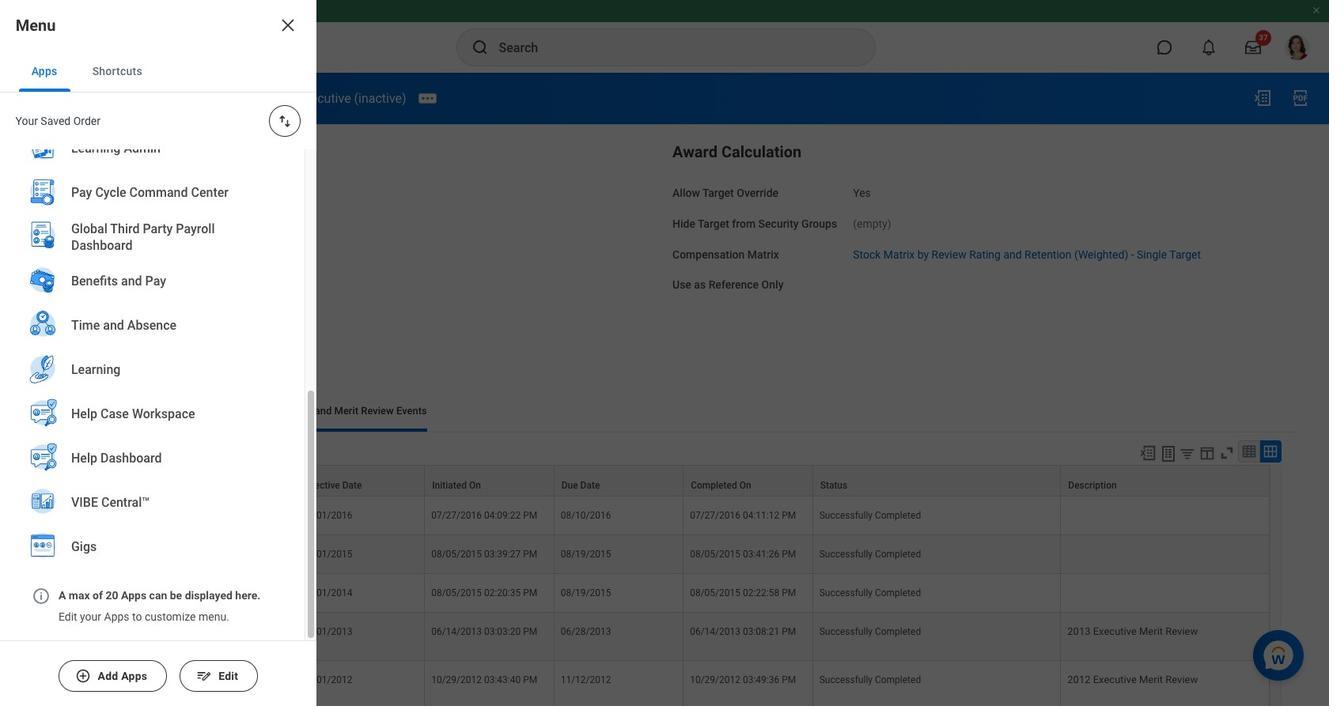 Task type: vqa. For each thing, say whether or not it's contained in the screenshot.
the topmost COMPENSATION
yes



Task type: describe. For each thing, give the bounding box(es) containing it.
06/14/2013 for 06/14/2013 03:03:20 pm
[[431, 627, 482, 638]]

events inside tab list
[[396, 405, 427, 417]]

03:49:36
[[743, 675, 780, 686]]

effective inside popup button
[[303, 480, 340, 491]]

executive inside merit: 2012 executive merit review link
[[105, 675, 145, 686]]

04/01/2014
[[302, 588, 353, 599]]

inbox large image
[[1246, 40, 1261, 55]]

apps inside apps button
[[32, 65, 58, 78]]

merit: 2013 executive merit review
[[55, 627, 202, 638]]

due date
[[562, 480, 600, 491]]

saved
[[41, 115, 71, 127]]

row containing stock: 2016 stock review
[[47, 497, 1270, 536]]

order
[[74, 115, 101, 127]]

plus circle image
[[75, 669, 91, 685]]

date for the effective date popup button
[[342, 480, 362, 491]]

2013 executive merit review row
[[47, 613, 1270, 661]]

add apps
[[97, 670, 147, 683]]

time and absence
[[71, 318, 177, 333]]

stock and merit review events inside tab list
[[286, 405, 427, 417]]

yes for inactive
[[117, 217, 135, 230]]

row containing compensation review process
[[47, 465, 1270, 497]]

0 horizontal spatial 2013
[[81, 627, 103, 638]]

global navigation dialog
[[0, 0, 317, 707]]

learning admin
[[71, 141, 161, 156]]

process
[[152, 480, 187, 491]]

review up 2012 executive merit review in the right bottom of the page
[[1166, 626, 1198, 638]]

by
[[918, 248, 929, 261]]

reference
[[709, 279, 759, 291]]

cycle
[[95, 185, 126, 200]]

status button
[[813, 466, 1061, 496]]

04/01/2013
[[302, 627, 353, 638]]

target for hide
[[698, 217, 730, 230]]

03:39:27
[[484, 549, 521, 560]]

review up compensation review process
[[123, 449, 155, 461]]

pm for 10/29/2012 03:43:40 pm
[[523, 675, 537, 686]]

04/01/2016
[[302, 510, 353, 521]]

shortcuts button
[[80, 51, 155, 92]]

benefits
[[71, 274, 118, 289]]

completed for 10/29/2012 03:49:36 pm
[[875, 675, 921, 686]]

edit for edit your apps to customize menu.
[[59, 611, 77, 623]]

successfully completed for 06/14/2013 03:08:21 pm
[[820, 627, 921, 638]]

04/01/2015
[[302, 549, 353, 560]]

review inside merit: 2013 executive merit review link
[[172, 627, 202, 638]]

row containing stock: 2015 stock review
[[47, 536, 1270, 574]]

1 horizontal spatial 2013
[[1068, 626, 1091, 638]]

edit button
[[179, 661, 258, 692]]

view
[[32, 87, 73, 109]]

plan down party at the top
[[147, 248, 169, 261]]

stock: 2015 stock review
[[55, 549, 163, 560]]

award calculation
[[673, 142, 802, 161]]

10/29/2012 03:49:36 pm
[[690, 675, 796, 686]]

completed for 07/27/2016 04:11:12 pm
[[875, 510, 921, 521]]

list inside global navigation dialog
[[0, 0, 305, 582]]

help for help case workspace
[[71, 407, 97, 422]]

08/10/2016
[[561, 510, 611, 521]]

1 vertical spatial eligibility
[[32, 360, 76, 373]]

0 horizontal spatial stock and merit review events
[[47, 449, 189, 461]]

add apps button
[[59, 661, 167, 692]]

merit up 2012 executive merit review in the right bottom of the page
[[1140, 626, 1163, 638]]

date inside details group
[[78, 187, 101, 199]]

learning link
[[19, 348, 286, 394]]

cell for 07/27/2016 04:11:12 pm
[[1061, 497, 1270, 536]]

tab list for stock and merit review events
[[32, 394, 1298, 432]]

award
[[673, 142, 718, 161]]

apps up to
[[121, 590, 147, 602]]

plan left the case
[[76, 405, 96, 417]]

02:22:58
[[743, 588, 780, 599]]

time
[[71, 318, 100, 333]]

can
[[149, 590, 167, 602]]

1 horizontal spatial 2012
[[1068, 674, 1091, 686]]

yes for allow target override
[[853, 187, 871, 199]]

compensation review process button
[[48, 466, 295, 496]]

2014
[[83, 588, 104, 599]]

11/12/2012
[[561, 675, 611, 686]]

displayed
[[185, 590, 233, 602]]

successfully completed for 07/27/2016 04:11:12 pm
[[820, 510, 921, 521]]

matrix for stock
[[884, 248, 915, 261]]

and inside the stock matrix by review rating and retention (weighted) - single target link
[[1004, 248, 1022, 261]]

review down 2013 executive merit review
[[1166, 674, 1198, 686]]

stock matrix by review rating and retention (weighted) - single target
[[853, 248, 1201, 261]]

tab list for your saved order
[[0, 51, 317, 93]]

executive inside "plan name" element
[[178, 248, 224, 261]]

for
[[172, 279, 186, 291]]

view stock unit plan main content
[[0, 73, 1329, 707]]

2012 executive merit review
[[1068, 674, 1198, 686]]

10/29/2012 for 10/29/2012 03:43:40 pm
[[431, 675, 482, 686]]

on for initiated on
[[469, 480, 481, 491]]

a
[[59, 590, 66, 602]]

your saved order
[[16, 115, 101, 127]]

03/08/2024
[[117, 187, 176, 199]]

03:08:21
[[743, 627, 780, 638]]

successfully for 08/05/2015 02:22:58 pm
[[820, 588, 873, 599]]

case
[[101, 407, 129, 422]]

review inside stock: 2016 stock review link
[[133, 510, 163, 521]]

successfully completed for 08/05/2015 02:22:58 pm
[[820, 588, 921, 599]]

plan eligibility button
[[32, 316, 133, 335]]

06/14/2013 03:08:21 pm
[[690, 627, 796, 638]]

details button
[[32, 142, 81, 161]]

1 vertical spatial dashboard
[[101, 451, 162, 466]]

hide target from security groups
[[673, 217, 837, 230]]

completed for 08/05/2015 02:22:58 pm
[[875, 588, 921, 599]]

dashboard inside global third party payroll dashboard
[[71, 238, 133, 253]]

unit
[[131, 87, 166, 109]]

04:11:12
[[743, 510, 780, 521]]

06/28/2013
[[561, 627, 611, 638]]

merit right "add apps"
[[147, 675, 169, 686]]

notifications large image
[[1201, 40, 1217, 55]]

help case workspace
[[71, 407, 195, 422]]

click to view/edit grid preferences image
[[1199, 445, 1216, 462]]

workspace
[[132, 407, 195, 422]]

add
[[97, 670, 118, 683]]

pm for 08/05/2015 03:39:27 pm
[[523, 549, 537, 560]]

effective date button
[[296, 466, 424, 496]]

customize
[[145, 611, 196, 623]]

plan left profiles
[[197, 405, 217, 417]]

- inside award calculation group
[[1131, 248, 1134, 261]]

apps inside add apps button
[[121, 670, 147, 683]]

pm for 06/14/2013 03:03:20 pm
[[523, 627, 537, 638]]

menu.
[[199, 611, 229, 623]]

03:41:26
[[743, 549, 780, 560]]

pm for 10/29/2012 03:49:36 pm
[[782, 675, 796, 686]]

stock inside stock: 2016 stock review link
[[107, 510, 131, 521]]

max
[[69, 590, 90, 602]]

expand table image
[[1263, 444, 1279, 460]]

on for completed on
[[740, 480, 752, 491]]

stock plan - executive (inactive)
[[228, 91, 406, 106]]

merit inside tab list
[[334, 405, 359, 417]]

review inside compensation review process popup button
[[120, 480, 150, 491]]

learning for learning
[[71, 363, 121, 378]]

eligibility rules
[[32, 360, 107, 373]]

successfully completed for 10/29/2012 03:49:36 pm
[[820, 675, 921, 686]]

pay cycle command center link
[[19, 171, 286, 217]]

learning for learning admin
[[71, 141, 121, 156]]

plan up the sort image
[[263, 91, 288, 106]]

successfully completed for 08/05/2015 03:41:26 pm
[[820, 549, 921, 560]]

stock: for stock: 2015 stock review
[[55, 549, 81, 560]]

select to filter grid data image
[[1179, 445, 1197, 462]]

table image
[[1242, 444, 1257, 460]]

plan name element
[[117, 239, 224, 262]]

1 vertical spatial events
[[158, 449, 189, 461]]

calculation
[[722, 142, 802, 161]]

plan left "for"
[[147, 279, 169, 291]]

search image
[[470, 38, 489, 57]]

10/29/2012 03:43:40 pm
[[431, 675, 537, 686]]

global
[[71, 221, 108, 236]]

single
[[1137, 248, 1167, 261]]

profiles
[[220, 405, 254, 417]]

merit: 2013 executive merit review link
[[55, 623, 202, 638]]

08/05/2015 for 08/05/2015 02:20:35 pm
[[431, 588, 482, 599]]

cell for 08/05/2015 02:22:58 pm
[[1061, 574, 1270, 613]]

executive inside merit: 2013 executive merit review link
[[105, 627, 145, 638]]

effective date element
[[117, 177, 176, 201]]

plan name
[[32, 248, 86, 261]]

rules
[[79, 360, 107, 373]]

stock inside "plan name" element
[[117, 248, 144, 261]]

fullscreen image
[[1219, 445, 1236, 462]]

stock plan - executive (inactive) link
[[228, 91, 406, 106]]

payroll
[[176, 221, 215, 236]]



Task type: locate. For each thing, give the bounding box(es) containing it.
3 successfully completed from the top
[[820, 588, 921, 599]]

review right by at the top of the page
[[932, 248, 967, 261]]

0 vertical spatial effective date
[[32, 187, 101, 199]]

06/14/2013 left 03:03:20
[[431, 627, 482, 638]]

successfully inside 2012 executive merit review row
[[820, 675, 873, 686]]

stock and merit review events up the effective date popup button
[[286, 405, 427, 417]]

3 cell from the top
[[1061, 574, 1270, 613]]

date up global at the left top of page
[[78, 187, 101, 199]]

successfully
[[820, 510, 873, 521], [820, 549, 873, 560], [820, 588, 873, 599], [820, 627, 873, 638], [820, 675, 873, 686]]

on right initiated on the left of page
[[469, 480, 481, 491]]

06/14/2013 03:03:20 pm
[[431, 627, 537, 638]]

pm for 07/27/2016 04:11:12 pm
[[782, 510, 796, 521]]

merit: left add
[[55, 675, 79, 686]]

merit: 2012 executive merit review link
[[55, 672, 202, 686]]

info image
[[32, 587, 51, 606]]

compensation inside award calculation group
[[673, 248, 745, 261]]

pm right 02:20:35
[[523, 588, 537, 599]]

0 vertical spatial eligibility
[[67, 316, 133, 335]]

target right hide on the right top
[[698, 217, 730, 230]]

0 horizontal spatial export to excel image
[[1140, 445, 1157, 462]]

from
[[732, 217, 756, 230]]

20
[[106, 590, 118, 602]]

4 successfully completed from the top
[[820, 627, 921, 638]]

1 stock: from the top
[[55, 510, 81, 521]]

successfully for 08/05/2015 03:41:26 pm
[[820, 549, 873, 560]]

0 vertical spatial edit
[[59, 611, 77, 623]]

0 horizontal spatial effective
[[32, 187, 75, 199]]

stock plan - executive
[[117, 248, 224, 261]]

0 vertical spatial export to excel image
[[1254, 89, 1273, 108]]

stock and merit review events up compensation review process
[[47, 449, 189, 461]]

toolbar inside view stock unit plan main content
[[1132, 441, 1282, 465]]

apps right add
[[121, 670, 147, 683]]

0 horizontal spatial description
[[32, 279, 88, 291]]

initiated on
[[432, 480, 481, 491]]

pm for 08/05/2015 02:20:35 pm
[[523, 588, 537, 599]]

2 cell from the top
[[1061, 536, 1270, 574]]

edit down a
[[59, 611, 77, 623]]

on up 07/27/2016 04:11:12 pm
[[740, 480, 752, 491]]

export to excel image left view printable version (pdf) icon on the top right of the page
[[1254, 89, 1273, 108]]

review up the effective date popup button
[[361, 405, 394, 417]]

of
[[93, 590, 103, 602]]

tab list inside view stock unit plan main content
[[32, 394, 1298, 432]]

1 horizontal spatial edit
[[218, 670, 238, 683]]

initiated on button
[[425, 466, 554, 496]]

plan left 'time'
[[32, 316, 63, 335]]

1 on from the left
[[469, 480, 481, 491]]

successfully inside 2013 executive merit review row
[[820, 627, 873, 638]]

0 vertical spatial events
[[396, 405, 427, 417]]

2012 inside merit: 2012 executive merit review link
[[81, 675, 103, 686]]

0 vertical spatial tab list
[[0, 51, 317, 93]]

allow target override element
[[853, 177, 871, 201]]

1 matrix from the left
[[748, 248, 779, 261]]

executive
[[297, 91, 351, 106], [178, 248, 224, 261], [188, 279, 235, 291], [1093, 626, 1137, 638], [105, 627, 145, 638], [1093, 674, 1137, 686], [105, 675, 145, 686]]

yes up (empty)
[[853, 187, 871, 199]]

1 vertical spatial compensation
[[55, 480, 117, 491]]

2 10/29/2012 from the left
[[690, 675, 741, 686]]

eligibility up rules
[[67, 316, 133, 335]]

merit: inside 2013 executive merit review row
[[55, 627, 79, 638]]

07/27/2016 for 07/27/2016 04:09:22 pm
[[431, 510, 482, 521]]

0 vertical spatial stock:
[[55, 510, 81, 521]]

close environment banner image
[[1312, 6, 1322, 15]]

1 horizontal spatial 10/29/2012
[[690, 675, 741, 686]]

1 successfully from the top
[[820, 510, 873, 521]]

06/14/2013 left 03:08:21
[[690, 627, 741, 638]]

10/29/2012 for 10/29/2012 03:49:36 pm
[[690, 675, 741, 686]]

0 vertical spatial target
[[703, 187, 734, 199]]

1 vertical spatial pay
[[145, 274, 166, 289]]

plan eligibility
[[32, 316, 133, 335]]

08/05/2015 left 02:20:35
[[431, 588, 482, 599]]

plan right unit on the top left
[[171, 87, 209, 109]]

review inside merit: 2012 executive merit review link
[[172, 675, 202, 686]]

07/27/2016 for 07/27/2016 04:11:12 pm
[[690, 510, 741, 521]]

2 08/19/2015 from the top
[[561, 588, 611, 599]]

pm right 03:49:36
[[782, 675, 796, 686]]

pm right 03:08:21
[[782, 627, 796, 638]]

07/27/2016 down initiated on
[[431, 510, 482, 521]]

08/05/2015 left 02:22:58
[[690, 588, 741, 599]]

1 vertical spatial target
[[698, 217, 730, 230]]

08/05/2015 03:39:27 pm
[[431, 549, 537, 560]]

banner
[[0, 0, 1329, 73]]

override
[[737, 187, 779, 199]]

pm right '04:11:12'
[[782, 510, 796, 521]]

1 row from the top
[[47, 465, 1270, 497]]

2 successfully from the top
[[820, 549, 873, 560]]

and inside the benefits and pay link
[[121, 274, 142, 289]]

2 07/27/2016 from the left
[[690, 510, 741, 521]]

0 horizontal spatial on
[[469, 480, 481, 491]]

0 vertical spatial yes
[[853, 187, 871, 199]]

review up edit your apps to customize menu.
[[133, 588, 163, 599]]

help case workspace link
[[19, 393, 286, 438]]

dashboard up compensation review process
[[101, 451, 162, 466]]

learning up stock plan defaults
[[71, 363, 121, 378]]

compensation matrix
[[673, 248, 779, 261]]

08/05/2015 for 08/05/2015 02:22:58 pm
[[690, 588, 741, 599]]

date right due
[[581, 480, 600, 491]]

due date button
[[554, 466, 683, 496]]

review up gigs link
[[133, 510, 163, 521]]

profile logan mcneil element
[[1276, 30, 1320, 65]]

description button
[[1061, 466, 1269, 496]]

vibe central™ link
[[19, 481, 286, 527]]

06/14/2013
[[431, 627, 482, 638], [690, 627, 741, 638]]

1 vertical spatial merit:
[[55, 675, 79, 686]]

compensation up vibe
[[55, 480, 117, 491]]

compensation for compensation review process
[[55, 480, 117, 491]]

pm right 03:43:40
[[523, 675, 537, 686]]

sort image
[[277, 113, 293, 129]]

0 horizontal spatial effective date
[[32, 187, 101, 199]]

07/27/2016 04:09:22 pm
[[431, 510, 537, 521]]

08/05/2015 for 08/05/2015 03:41:26 pm
[[690, 549, 741, 560]]

1 horizontal spatial pay
[[145, 274, 166, 289]]

successfully for 07/27/2016 04:11:12 pm
[[820, 510, 873, 521]]

successfully completed
[[820, 510, 921, 521], [820, 549, 921, 560], [820, 588, 921, 599], [820, 627, 921, 638], [820, 675, 921, 686]]

merit: for merit: 2013 executive merit review
[[55, 627, 79, 638]]

stock: for stock: 2016 stock review
[[55, 510, 81, 521]]

- down party at the top
[[172, 248, 175, 261]]

stock: left the 2014
[[55, 588, 81, 599]]

- left single on the right of the page
[[1131, 248, 1134, 261]]

description inside details group
[[32, 279, 88, 291]]

learning admin link
[[19, 127, 286, 173]]

1 horizontal spatial effective
[[303, 480, 340, 491]]

04:09:22
[[484, 510, 521, 521]]

1 cell from the top
[[1061, 497, 1270, 536]]

apps up merit: 2013 executive merit review link
[[104, 611, 130, 623]]

0 horizontal spatial pay
[[71, 185, 92, 200]]

tab list down plan eligibility group
[[32, 394, 1298, 432]]

stock: for stock: 2014 stock review
[[55, 588, 81, 599]]

pm right 03:41:26
[[782, 549, 796, 560]]

1 learning from the top
[[71, 141, 121, 156]]

learning inside the learning admin link
[[71, 141, 121, 156]]

effective up inactive
[[32, 187, 75, 199]]

export to excel image for stock and merit review events
[[1254, 89, 1273, 108]]

pm right 03:39:27
[[523, 549, 537, 560]]

1 horizontal spatial export to excel image
[[1254, 89, 1273, 108]]

gigs
[[71, 540, 97, 555]]

1 10/29/2012 from the left
[[431, 675, 482, 686]]

0 horizontal spatial -
[[172, 248, 175, 261]]

- up the sort image
[[291, 91, 294, 106]]

pm right 03:03:20
[[523, 627, 537, 638]]

help dashboard link
[[19, 437, 286, 483]]

stock: left the 2015
[[55, 549, 81, 560]]

0 vertical spatial learning
[[71, 141, 121, 156]]

matrix left by at the top of the page
[[884, 248, 915, 261]]

1 horizontal spatial compensation
[[673, 248, 745, 261]]

3 stock: from the top
[[55, 588, 81, 599]]

description
[[32, 279, 88, 291], [1069, 480, 1117, 491]]

effective date up 04/01/2016
[[303, 480, 362, 491]]

0 vertical spatial 08/19/2015
[[561, 549, 611, 560]]

and inside time and absence link
[[103, 318, 124, 333]]

successfully for 06/14/2013 03:08:21 pm
[[820, 627, 873, 638]]

0 vertical spatial merit:
[[55, 627, 79, 638]]

2 help from the top
[[71, 451, 97, 466]]

0 horizontal spatial 2012
[[81, 675, 103, 686]]

- for stock plan - executive (inactive)
[[291, 91, 294, 106]]

1 successfully completed from the top
[[820, 510, 921, 521]]

plan inside group
[[32, 316, 63, 335]]

compensation up as
[[673, 248, 745, 261]]

merit: down a
[[55, 627, 79, 638]]

cell
[[1061, 497, 1270, 536], [1061, 536, 1270, 574], [1061, 574, 1270, 613]]

row containing stock: 2014 stock review
[[47, 574, 1270, 613]]

admin
[[124, 141, 161, 156]]

text edit image
[[196, 669, 212, 685]]

pm right 04:09:22
[[523, 510, 537, 521]]

yes inside award calculation group
[[853, 187, 871, 199]]

export to excel image left export to worksheets icon
[[1140, 445, 1157, 462]]

stock: left 2016
[[55, 510, 81, 521]]

completed on
[[691, 480, 752, 491]]

merit: 2012 executive merit review
[[55, 675, 202, 686]]

pay left "for"
[[145, 274, 166, 289]]

help left the case
[[71, 407, 97, 422]]

merit
[[334, 405, 359, 417], [96, 449, 120, 461], [1140, 626, 1163, 638], [147, 627, 169, 638], [1140, 674, 1163, 686], [147, 675, 169, 686]]

help for help dashboard
[[71, 451, 97, 466]]

08/19/2015 for 08/05/2015 03:39:27 pm
[[561, 549, 611, 560]]

toolbar
[[1132, 441, 1282, 465]]

use
[[673, 279, 692, 291]]

0 horizontal spatial matrix
[[748, 248, 779, 261]]

0 vertical spatial description
[[32, 279, 88, 291]]

2 successfully completed from the top
[[820, 549, 921, 560]]

review inside stock: 2015 stock review link
[[133, 549, 163, 560]]

0 horizontal spatial yes
[[117, 217, 135, 230]]

edit for edit
[[218, 670, 238, 683]]

2 horizontal spatial date
[[581, 480, 600, 491]]

list
[[0, 0, 305, 582]]

1 vertical spatial learning
[[71, 363, 121, 378]]

learning down order
[[71, 141, 121, 156]]

edit
[[59, 611, 77, 623], [218, 670, 238, 683]]

groups
[[802, 217, 837, 230]]

1 horizontal spatial on
[[740, 480, 752, 491]]

effective inside details group
[[32, 187, 75, 199]]

1 07/27/2016 from the left
[[431, 510, 482, 521]]

pm right 02:22:58
[[782, 588, 796, 599]]

stock inside stock: 2015 stock review link
[[107, 549, 131, 560]]

1 horizontal spatial -
[[291, 91, 294, 106]]

review up can
[[133, 549, 163, 560]]

compensation review process
[[55, 480, 187, 491]]

matrix for compensation
[[748, 248, 779, 261]]

date up 04/01/2016
[[342, 480, 362, 491]]

merit: for merit: 2012 executive merit review
[[55, 675, 79, 686]]

details
[[32, 142, 81, 161]]

- for stock plan - executive
[[172, 248, 175, 261]]

merit down customize at left
[[147, 627, 169, 638]]

1 horizontal spatial stock and merit review events
[[286, 405, 427, 417]]

2012 executive merit review row
[[47, 661, 1270, 707]]

completed for 08/05/2015 03:41:26 pm
[[875, 549, 921, 560]]

successfully for 10/29/2012 03:49:36 pm
[[820, 675, 873, 686]]

a max of 20 apps can be displayed here.
[[59, 590, 261, 602]]

0 horizontal spatial 10/29/2012
[[431, 675, 482, 686]]

completed for 06/14/2013 03:08:21 pm
[[875, 627, 921, 638]]

08/05/2015 left 03:39:27
[[431, 549, 482, 560]]

review right "add apps"
[[172, 675, 202, 686]]

export to worksheets image
[[1159, 445, 1178, 464]]

successfully completed inside 2012 executive merit review row
[[820, 675, 921, 686]]

1 vertical spatial tab list
[[32, 394, 1298, 432]]

10/29/2012 left 03:49:36
[[690, 675, 741, 686]]

07/27/2016
[[431, 510, 482, 521], [690, 510, 741, 521]]

2013 down your
[[81, 627, 103, 638]]

merit up the effective date popup button
[[334, 405, 359, 417]]

1 horizontal spatial description
[[1069, 480, 1117, 491]]

08/19/2015 for 08/05/2015 02:20:35 pm
[[561, 588, 611, 599]]

yes left party at the top
[[117, 217, 135, 230]]

effective
[[32, 187, 75, 199], [303, 480, 340, 491]]

initiated
[[432, 480, 467, 491]]

edit inside edit button
[[218, 670, 238, 683]]

0 vertical spatial help
[[71, 407, 97, 422]]

completed inside 2012 executive merit review row
[[875, 675, 921, 686]]

stock inside stock: 2014 stock review link
[[107, 588, 131, 599]]

name
[[56, 248, 86, 261]]

02:20:35
[[484, 588, 521, 599]]

08/19/2015 up 06/28/2013
[[561, 588, 611, 599]]

be
[[170, 590, 182, 602]]

stock inside the stock matrix by review rating and retention (weighted) - single target link
[[853, 248, 881, 261]]

tab list containing stock plan defaults
[[32, 394, 1298, 432]]

2 06/14/2013 from the left
[[690, 627, 741, 638]]

pm for 08/05/2015 02:22:58 pm
[[782, 588, 796, 599]]

1 vertical spatial help
[[71, 451, 97, 466]]

2013 up 2012 executive merit review in the right bottom of the page
[[1068, 626, 1091, 638]]

status
[[820, 480, 848, 491]]

x image
[[279, 16, 298, 35]]

2 row from the top
[[47, 497, 1270, 536]]

pm for 06/14/2013 03:08:21 pm
[[782, 627, 796, 638]]

apps button
[[19, 51, 70, 92]]

review up the central™
[[120, 480, 150, 491]]

retention
[[1025, 248, 1072, 261]]

help up vibe
[[71, 451, 97, 466]]

stock: 2016 stock review link
[[55, 507, 163, 521]]

effective date inside popup button
[[303, 480, 362, 491]]

08/05/2015
[[431, 549, 482, 560], [690, 549, 741, 560], [431, 588, 482, 599], [690, 588, 741, 599]]

target for allow
[[703, 187, 734, 199]]

pay left cycle
[[71, 185, 92, 200]]

1 08/19/2015 from the top
[[561, 549, 611, 560]]

10/29/2012
[[431, 675, 482, 686], [690, 675, 741, 686]]

and inside tab list
[[315, 405, 332, 417]]

plan
[[171, 87, 209, 109], [263, 91, 288, 106], [32, 248, 54, 261], [147, 248, 169, 261], [147, 279, 169, 291], [32, 316, 63, 335], [76, 405, 96, 417], [197, 405, 217, 417]]

2 vertical spatial target
[[1170, 248, 1201, 261]]

2 horizontal spatial -
[[1131, 248, 1134, 261]]

merit down 2013 executive merit review
[[1140, 674, 1163, 686]]

08/19/2015 down the 08/10/2016 at the left bottom of the page
[[561, 549, 611, 560]]

effective date up inactive
[[32, 187, 101, 199]]

0 horizontal spatial 07/27/2016
[[431, 510, 482, 521]]

1 horizontal spatial date
[[342, 480, 362, 491]]

tab list up the learning admin link
[[0, 51, 317, 93]]

pm for 08/05/2015 03:41:26 pm
[[782, 549, 796, 560]]

review inside tab list
[[361, 405, 394, 417]]

target right single on the right of the page
[[1170, 248, 1201, 261]]

shortcuts
[[93, 65, 143, 78]]

(inactive)
[[354, 91, 406, 106]]

0 vertical spatial stock and merit review events
[[286, 405, 427, 417]]

0 horizontal spatial date
[[78, 187, 101, 199]]

review inside stock: 2014 stock review link
[[133, 588, 163, 599]]

2 stock: from the top
[[55, 549, 81, 560]]

central™
[[101, 496, 150, 511]]

2 merit: from the top
[[55, 675, 79, 686]]

1 vertical spatial edit
[[218, 670, 238, 683]]

06/14/2013 for 06/14/2013 03:08:21 pm
[[690, 627, 741, 638]]

export to excel image for 07/27/2016 04:09:22 pm
[[1140, 445, 1157, 462]]

description inside popup button
[[1069, 480, 1117, 491]]

details group
[[32, 139, 657, 294]]

global third party payroll dashboard
[[71, 221, 215, 253]]

third
[[110, 221, 140, 236]]

1 horizontal spatial events
[[396, 405, 427, 417]]

3 successfully from the top
[[820, 588, 873, 599]]

view printable version (pdf) image
[[1291, 89, 1310, 108]]

merit up compensation review process
[[96, 449, 120, 461]]

inactive element
[[117, 208, 135, 231]]

1 help from the top
[[71, 407, 97, 422]]

08/05/2015 for 08/05/2015 03:39:27 pm
[[431, 549, 482, 560]]

10/29/2012 left 03:43:40
[[431, 675, 482, 686]]

only
[[762, 279, 784, 291]]

compensation for compensation matrix
[[673, 248, 745, 261]]

help dashboard
[[71, 451, 162, 466]]

compensation inside compensation review process popup button
[[55, 480, 117, 491]]

review inside the stock matrix by review rating and retention (weighted) - single target link
[[932, 248, 967, 261]]

stock matrix by review rating and retention (weighted) - single target link
[[853, 245, 1201, 261]]

1 merit: from the top
[[55, 627, 79, 638]]

award calculation group
[[673, 139, 1298, 294]]

learning inside the learning link
[[71, 363, 121, 378]]

effective up 04/01/2016
[[303, 480, 340, 491]]

completed inside 2013 executive merit review row
[[875, 627, 921, 638]]

cell for 08/05/2015 03:41:26 pm
[[1061, 536, 1270, 574]]

07/27/2016 down the completed on
[[690, 510, 741, 521]]

2 matrix from the left
[[884, 248, 915, 261]]

plan eligibility group
[[32, 313, 1298, 375]]

0 horizontal spatial 06/14/2013
[[431, 627, 482, 638]]

1 horizontal spatial 06/14/2013
[[690, 627, 741, 638]]

list containing learning admin
[[0, 0, 305, 582]]

eligibility left rules
[[32, 360, 76, 373]]

0 horizontal spatial compensation
[[55, 480, 117, 491]]

tab list containing apps
[[0, 51, 317, 93]]

- inside "plan name" element
[[172, 248, 175, 261]]

1 vertical spatial export to excel image
[[1140, 445, 1157, 462]]

yes inside details group
[[117, 217, 135, 230]]

08/05/2015 left 03:41:26
[[690, 549, 741, 560]]

apps
[[32, 65, 58, 78], [121, 590, 147, 602], [104, 611, 130, 623], [121, 670, 147, 683]]

your
[[16, 115, 38, 127]]

1 vertical spatial stock and merit review events
[[47, 449, 189, 461]]

2 on from the left
[[740, 480, 752, 491]]

menu
[[16, 16, 56, 35]]

1 horizontal spatial 07/27/2016
[[690, 510, 741, 521]]

0 horizontal spatial events
[[158, 449, 189, 461]]

1 horizontal spatial matrix
[[884, 248, 915, 261]]

0 vertical spatial compensation
[[673, 248, 745, 261]]

successfully completed inside 2013 executive merit review row
[[820, 627, 921, 638]]

1 vertical spatial description
[[1069, 480, 1117, 491]]

matrix down hide target from security groups
[[748, 248, 779, 261]]

4 row from the top
[[47, 574, 1270, 613]]

plan left name at left top
[[32, 248, 54, 261]]

2 learning from the top
[[71, 363, 121, 378]]

dashboard down global at the left top of page
[[71, 238, 133, 253]]

apps up the "view"
[[32, 65, 58, 78]]

1 06/14/2013 from the left
[[431, 627, 482, 638]]

tab list
[[0, 51, 317, 93], [32, 394, 1298, 432]]

0 vertical spatial pay
[[71, 185, 92, 200]]

merit:
[[55, 627, 79, 638], [55, 675, 79, 686]]

review down customize at left
[[172, 627, 202, 638]]

stock:
[[55, 510, 81, 521], [55, 549, 81, 560], [55, 588, 81, 599]]

0 horizontal spatial edit
[[59, 611, 77, 623]]

1 horizontal spatial yes
[[853, 187, 871, 199]]

4 successfully from the top
[[820, 627, 873, 638]]

1 vertical spatial stock:
[[55, 549, 81, 560]]

-
[[291, 91, 294, 106], [172, 248, 175, 261], [1131, 248, 1134, 261]]

date for due date popup button on the bottom
[[581, 480, 600, 491]]

1 vertical spatial 08/19/2015
[[561, 588, 611, 599]]

use as reference only
[[673, 279, 784, 291]]

target right allow
[[703, 187, 734, 199]]

1 vertical spatial yes
[[117, 217, 135, 230]]

events
[[396, 405, 427, 417], [158, 449, 189, 461]]

1 horizontal spatial effective date
[[303, 480, 362, 491]]

stock: 2015 stock review link
[[55, 546, 163, 560]]

export to excel image
[[1254, 89, 1273, 108], [1140, 445, 1157, 462]]

5 successfully completed from the top
[[820, 675, 921, 686]]

merit: inside 2012 executive merit review row
[[55, 675, 79, 686]]

due
[[562, 480, 578, 491]]

edit right text edit 'image'
[[218, 670, 238, 683]]

3 row from the top
[[47, 536, 1270, 574]]

completed
[[691, 480, 737, 491], [875, 510, 921, 521], [875, 549, 921, 560], [875, 588, 921, 599], [875, 627, 921, 638], [875, 675, 921, 686]]

row
[[47, 465, 1270, 497], [47, 497, 1270, 536], [47, 536, 1270, 574], [47, 574, 1270, 613]]

2 vertical spatial stock:
[[55, 588, 81, 599]]

pm for 07/27/2016 04:09:22 pm
[[523, 510, 537, 521]]

completed inside popup button
[[691, 480, 737, 491]]

0 vertical spatial effective
[[32, 187, 75, 199]]

5 successfully from the top
[[820, 675, 873, 686]]

0 vertical spatial dashboard
[[71, 238, 133, 253]]

gigs link
[[19, 525, 286, 571]]

1 vertical spatial effective
[[303, 480, 340, 491]]

stock plan for executive management
[[117, 279, 303, 291]]

effective date inside details group
[[32, 187, 101, 199]]

management
[[238, 279, 303, 291]]

1 vertical spatial effective date
[[303, 480, 362, 491]]



